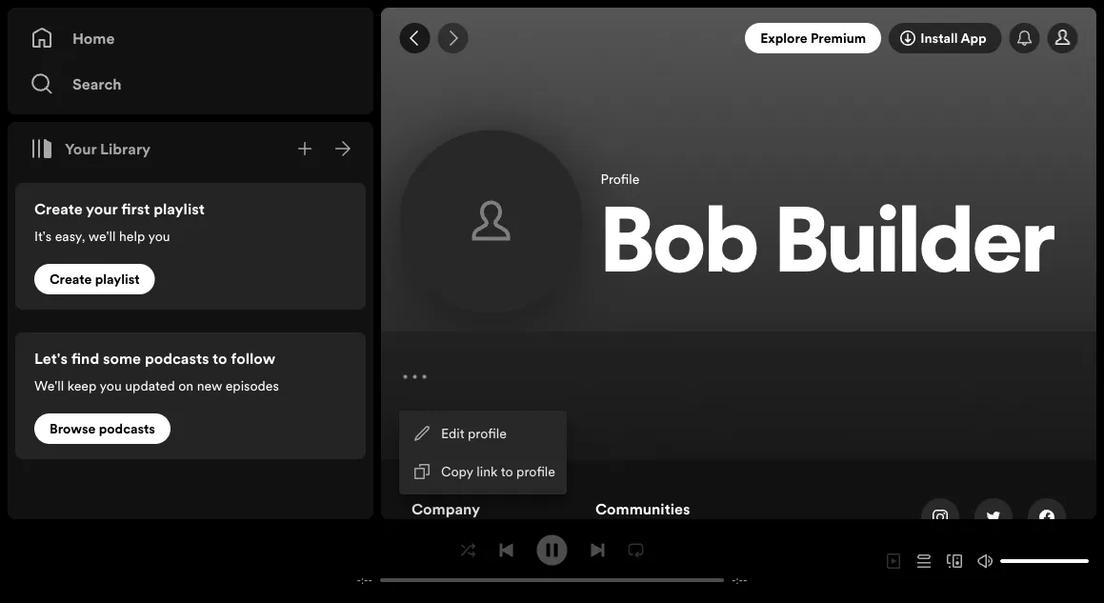 Task type: describe. For each thing, give the bounding box(es) containing it.
choose photo button
[[399, 130, 582, 313]]

1 -:-- from the left
[[357, 573, 372, 587]]

player controls element
[[334, 535, 770, 587]]

playlist inside 'create your first playlist it's easy, we'll help you'
[[154, 198, 205, 219]]

browse podcasts
[[50, 420, 155, 438]]

edit profile
[[441, 424, 507, 443]]

edit profile button
[[403, 414, 563, 453]]

create for playlist
[[50, 270, 92, 288]]

we'll
[[88, 227, 116, 245]]

your library button
[[23, 130, 158, 168]]

create for your
[[34, 198, 83, 219]]

builder
[[775, 203, 1055, 295]]

search
[[72, 73, 122, 94]]

you for first
[[148, 227, 170, 245]]

to inside button
[[501, 463, 513, 481]]

facebook image
[[1039, 510, 1055, 525]]

link
[[477, 463, 498, 481]]

search link
[[30, 65, 351, 103]]

copy
[[441, 463, 473, 481]]

browse
[[50, 420, 96, 438]]

volume high image
[[977, 553, 993, 569]]

2 :- from the left
[[736, 573, 743, 587]]

menu containing edit profile
[[399, 411, 567, 494]]

top bar and user menu element
[[381, 8, 1097, 69]]

install app
[[920, 29, 987, 47]]

playlist inside create playlist button
[[95, 270, 140, 288]]

some
[[103, 348, 141, 369]]

create playlist button
[[34, 264, 155, 294]]

new
[[197, 376, 222, 394]]

connect to a device image
[[947, 553, 962, 569]]

your
[[86, 198, 118, 219]]

create your first playlist it's easy, we'll help you
[[34, 198, 205, 245]]

bob
[[601, 203, 759, 295]]

install
[[920, 29, 958, 47]]

first
[[121, 198, 150, 219]]

communities
[[595, 498, 690, 519]]

main element
[[8, 8, 373, 519]]

choose photo
[[442, 244, 539, 265]]

1 :- from the left
[[361, 573, 368, 587]]

twitter image
[[986, 510, 1001, 525]]

install app link
[[889, 23, 1002, 53]]

copy link to profile
[[441, 463, 555, 481]]

2 -:-- from the left
[[732, 573, 747, 587]]

let's
[[34, 348, 68, 369]]

4 - from the left
[[743, 573, 747, 587]]

you for some
[[100, 376, 122, 394]]

disable repeat image
[[628, 543, 644, 558]]

library
[[100, 138, 151, 159]]

app
[[961, 29, 987, 47]]



Task type: vqa. For each thing, say whether or not it's contained in the screenshot.
Main element
yes



Task type: locate. For each thing, give the bounding box(es) containing it.
find
[[71, 348, 99, 369]]

let's find some podcasts to follow we'll keep you updated on new episodes
[[34, 348, 279, 394]]

2 - from the left
[[368, 573, 372, 587]]

0 vertical spatial to
[[213, 348, 227, 369]]

your
[[65, 138, 97, 159]]

explore
[[760, 29, 807, 47]]

1 horizontal spatial playlist
[[154, 198, 205, 219]]

1 horizontal spatial you
[[148, 227, 170, 245]]

your library
[[65, 138, 151, 159]]

follow
[[231, 348, 275, 369]]

you right help
[[148, 227, 170, 245]]

0 vertical spatial podcasts
[[145, 348, 209, 369]]

explore premium button
[[745, 23, 881, 53]]

1 vertical spatial playlist
[[95, 270, 140, 288]]

to inside let's find some podcasts to follow we'll keep you updated on new episodes
[[213, 348, 227, 369]]

1 vertical spatial you
[[100, 376, 122, 394]]

to up new
[[213, 348, 227, 369]]

1 horizontal spatial profile
[[516, 463, 555, 481]]

0 vertical spatial playlist
[[154, 198, 205, 219]]

profile
[[468, 424, 507, 443], [516, 463, 555, 481]]

3 - from the left
[[732, 573, 736, 587]]

copy link to profile button
[[403, 453, 563, 491]]

0 horizontal spatial playlist
[[95, 270, 140, 288]]

0 horizontal spatial :-
[[361, 573, 368, 587]]

choose
[[442, 244, 495, 265]]

to
[[213, 348, 227, 369], [501, 463, 513, 481]]

profile
[[601, 170, 640, 188]]

1 vertical spatial podcasts
[[99, 420, 155, 438]]

you right keep at the left bottom of the page
[[100, 376, 122, 394]]

0 vertical spatial create
[[34, 198, 83, 219]]

premium
[[811, 29, 866, 47]]

create down easy,
[[50, 270, 92, 288]]

keep
[[67, 376, 97, 394]]

create
[[34, 198, 83, 219], [50, 270, 92, 288]]

bob builder element
[[381, 8, 1097, 603]]

create playlist
[[50, 270, 140, 288]]

-
[[357, 573, 361, 587], [368, 573, 372, 587], [732, 573, 736, 587], [743, 573, 747, 587]]

pause image
[[544, 543, 560, 558]]

0 vertical spatial profile
[[468, 424, 507, 443]]

0 horizontal spatial you
[[100, 376, 122, 394]]

browse podcasts link
[[34, 413, 170, 444]]

to right link
[[501, 463, 513, 481]]

next image
[[590, 543, 605, 558]]

bob builder
[[601, 203, 1055, 295]]

easy,
[[55, 227, 85, 245]]

instagram image
[[933, 510, 948, 525]]

0 horizontal spatial profile
[[468, 424, 507, 443]]

profile right the edit
[[468, 424, 507, 443]]

playlist
[[154, 198, 205, 219], [95, 270, 140, 288]]

home link
[[30, 19, 351, 57]]

:-
[[361, 573, 368, 587], [736, 573, 743, 587]]

1 horizontal spatial :-
[[736, 573, 743, 587]]

company
[[412, 498, 480, 519]]

1 vertical spatial profile
[[516, 463, 555, 481]]

updated
[[125, 376, 175, 394]]

edit
[[441, 424, 464, 443]]

what's new image
[[1017, 30, 1032, 46]]

create inside 'create your first playlist it's easy, we'll help you'
[[34, 198, 83, 219]]

we'll
[[34, 376, 64, 394]]

you inside 'create your first playlist it's easy, we'll help you'
[[148, 227, 170, 245]]

help
[[119, 227, 145, 245]]

1 vertical spatial to
[[501, 463, 513, 481]]

previous image
[[499, 543, 514, 558]]

1 vertical spatial create
[[50, 270, 92, 288]]

0 horizontal spatial -:--
[[357, 573, 372, 587]]

podcasts
[[145, 348, 209, 369], [99, 420, 155, 438]]

Disable repeat checkbox
[[621, 535, 651, 565]]

0 horizontal spatial to
[[213, 348, 227, 369]]

-:--
[[357, 573, 372, 587], [732, 573, 747, 587]]

playlist right first
[[154, 198, 205, 219]]

menu
[[399, 411, 567, 494]]

go forward image
[[445, 30, 460, 46]]

1 - from the left
[[357, 573, 361, 587]]

create inside button
[[50, 270, 92, 288]]

0 vertical spatial you
[[148, 227, 170, 245]]

bob builder button
[[601, 196, 1078, 306]]

on
[[178, 376, 194, 394]]

profile right link
[[516, 463, 555, 481]]

home
[[72, 28, 115, 49]]

podcasts inside let's find some podcasts to follow we'll keep you updated on new episodes
[[145, 348, 209, 369]]

enable shuffle image
[[461, 543, 476, 558]]

episodes
[[225, 376, 279, 394]]

you
[[148, 227, 170, 245], [100, 376, 122, 394]]

playlist down help
[[95, 270, 140, 288]]

explore premium
[[760, 29, 866, 47]]

podcasts up on
[[145, 348, 209, 369]]

1 horizontal spatial to
[[501, 463, 513, 481]]

podcasts down the updated at the bottom left of the page
[[99, 420, 155, 438]]

create up easy,
[[34, 198, 83, 219]]

1 horizontal spatial -:--
[[732, 573, 747, 587]]

it's
[[34, 227, 52, 245]]

photo
[[499, 244, 539, 265]]

you inside let's find some podcasts to follow we'll keep you updated on new episodes
[[100, 376, 122, 394]]

go back image
[[407, 30, 422, 46]]



